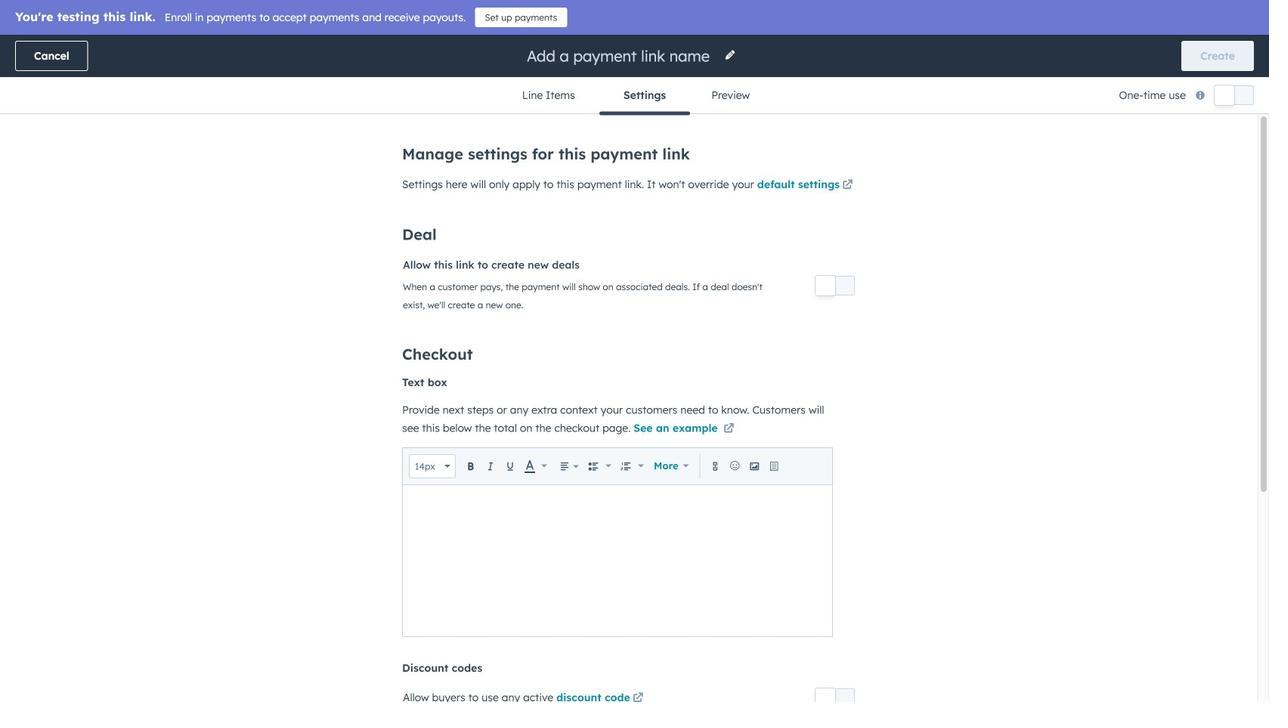 Task type: vqa. For each thing, say whether or not it's contained in the screenshot.
bottom performance
no



Task type: locate. For each thing, give the bounding box(es) containing it.
dialog
[[0, 0, 1269, 702]]

link opens in a new window image
[[843, 177, 853, 195], [843, 180, 853, 191], [724, 420, 734, 439]]

2 column header from the left
[[237, 191, 357, 224]]

0 horizontal spatial group
[[584, 456, 615, 477]]

Size text field
[[414, 459, 445, 474]]

navigation
[[498, 77, 771, 115]]

3 column header from the left
[[1037, 191, 1113, 224]]

application
[[402, 448, 833, 637]]

group
[[584, 456, 615, 477], [617, 456, 648, 477]]

column header
[[37, 191, 237, 224], [237, 191, 357, 224], [1037, 191, 1113, 224], [1113, 191, 1232, 224]]

1 horizontal spatial group
[[617, 456, 648, 477]]

Search search field
[[36, 144, 339, 175]]

link opens in a new window image
[[724, 424, 734, 435], [633, 690, 644, 702], [633, 694, 644, 702]]



Task type: describe. For each thing, give the bounding box(es) containing it.
2 group from the left
[[617, 456, 648, 477]]

1 column header from the left
[[37, 191, 237, 224]]

navigation inside page section element
[[498, 77, 771, 115]]

4 column header from the left
[[1113, 191, 1232, 224]]

Add a payment link name field
[[525, 46, 715, 66]]

1 group from the left
[[584, 456, 615, 477]]

page section element
[[0, 35, 1269, 115]]

previous page image
[[519, 300, 537, 318]]



